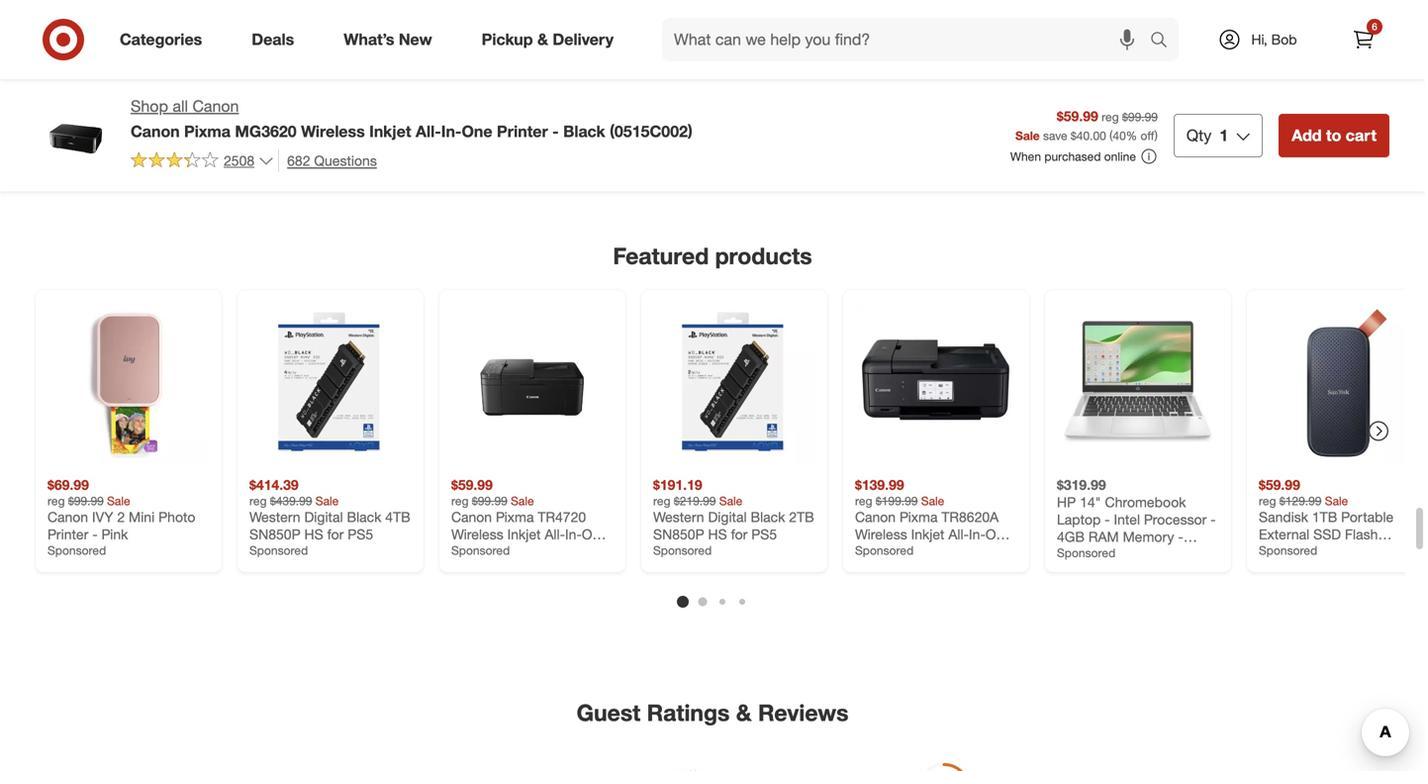 Task type: locate. For each thing, give the bounding box(es) containing it.
qty
[[1187, 126, 1212, 145]]

inkjet inside shop all canon canon pixma mg3620 wireless inkjet all-in-one printer - black (0515c002)
[[369, 122, 411, 141]]

what's new
[[344, 30, 432, 49]]

sale right $219.99
[[720, 494, 743, 509]]

sale right $439.99
[[316, 494, 339, 509]]

ps5 inside $191.19 reg $219.99 sale western digital black 2tb sn850p hs for ps5 sponsored
[[752, 526, 777, 543]]

2 horizontal spatial wireless
[[856, 526, 908, 543]]

around
[[977, 393, 1017, 408]]

for for western digital black 2tb sn850p hs for ps5
[[731, 526, 748, 543]]

hp
[[1058, 494, 1077, 511]]

black
[[564, 122, 606, 141], [347, 509, 382, 526], [751, 509, 786, 526], [506, 543, 540, 561]]

wireless right 4tb
[[452, 526, 504, 543]]

ps5 inside "$414.39 reg $439.99 sale western digital black 4tb sn850p hs for ps5 sponsored"
[[348, 526, 373, 543]]

hs for $414.39
[[305, 526, 324, 543]]

reg inside $191.19 reg $219.99 sale western digital black 2tb sn850p hs for ps5 sponsored
[[654, 494, 671, 509]]

duplex
[[229, 409, 267, 424]]

1 horizontal spatial wireless
[[452, 526, 504, 543]]

reg right 4tb
[[452, 494, 469, 509]]

printer inside shop all canon canon pixma mg3620 wireless inkjet all-in-one printer - black (0515c002)
[[497, 122, 548, 141]]

1 horizontal spatial digital
[[708, 509, 747, 526]]

with down the
[[43, 409, 65, 424]]

sn850p inside $191.19 reg $219.99 sale western digital black 2tb sn850p hs for ps5 sponsored
[[654, 526, 705, 543]]

0 horizontal spatial print
[[43, 366, 83, 387]]

mg3620 up 2508
[[235, 122, 297, 141]]

with
[[1081, 393, 1103, 408], [43, 409, 65, 424]]

for inside $191.19 reg $219.99 sale western digital black 2tb sn850p hs for ps5 sponsored
[[731, 526, 748, 543]]

for inside print l copy l scan the pixma mg3620 is a wireless(1) inkjet all-in-one printer that offers convenience and simplicity for all your printing needs. print and scan from almost anywhere around the house with its wireless capability. save time and money with great features such as auto duplex printing and mobile device printing.
[[609, 393, 624, 408]]

1 vertical spatial flash
[[1097, 546, 1130, 563]]

40
[[1113, 128, 1127, 143]]

1 horizontal spatial &
[[737, 699, 752, 727]]

0 horizontal spatial storage
[[1134, 546, 1182, 563]]

682 questions
[[287, 152, 377, 169]]

hs
[[305, 526, 324, 543], [709, 526, 728, 543]]

1 horizontal spatial $59.99
[[1057, 107, 1099, 125]]

0 horizontal spatial flash
[[1097, 546, 1130, 563]]

0 horizontal spatial western
[[250, 509, 301, 526]]

sale inside $191.19 reg $219.99 sale western digital black 2tb sn850p hs for ps5 sponsored
[[720, 494, 743, 509]]

printing right duplex
[[271, 409, 313, 424]]

$99.99 inside $59.99 reg $99.99 sale save $ 40.00 ( 40 % off )
[[1123, 109, 1158, 124]]

canon inside $139.99 reg $199.99 sale canon pixma tr8620a wireless inkjet all-in-one printer
[[856, 509, 896, 526]]

2 horizontal spatial for
[[731, 526, 748, 543]]

1 vertical spatial printing
[[271, 409, 313, 424]]

- inside shop all canon canon pixma mg3620 wireless inkjet all-in-one printer - black (0515c002)
[[553, 122, 559, 141]]

reg
[[1102, 109, 1120, 124], [48, 494, 65, 509], [250, 494, 267, 509], [452, 494, 469, 509], [654, 494, 671, 509], [856, 494, 873, 509], [1260, 494, 1277, 509]]

sale up pink
[[107, 494, 130, 509]]

0 horizontal spatial with
[[43, 409, 65, 424]]

inkjet inside $139.99 reg $199.99 sale canon pixma tr8620a wireless inkjet all-in-one printer
[[912, 526, 945, 543]]

ram
[[1089, 528, 1120, 546]]

auto
[[200, 409, 226, 424]]

wireless down the $199.99
[[856, 526, 908, 543]]

add to cart
[[1292, 126, 1377, 145]]

1
[[1220, 126, 1229, 145]]

wireless up 682 questions
[[301, 122, 365, 141]]

reg inside $59.99 reg $99.99 sale save $ 40.00 ( 40 % off )
[[1102, 109, 1120, 124]]

ps5
[[348, 526, 373, 543], [752, 526, 777, 543]]

1 horizontal spatial l
[[148, 366, 153, 387]]

western down $414.39
[[250, 509, 301, 526]]

pickup & delivery
[[482, 30, 614, 49]]

sn850p for western digital black 4tb sn850p hs for ps5
[[250, 526, 301, 543]]

canon pixma tr8620a wireless inkjet all-in-one printer image
[[856, 302, 1018, 465]]

scan
[[157, 366, 200, 387]]

ps5 for 4tb
[[348, 526, 373, 543]]

1 horizontal spatial storage
[[1260, 543, 1308, 561]]

reg for canon pixma tr4720 wireless inkjet all-in-one printer - black
[[452, 494, 469, 509]]

sale inside "$414.39 reg $439.99 sale western digital black 4tb sn850p hs for ps5 sponsored"
[[316, 494, 339, 509]]

black inside shop all canon canon pixma mg3620 wireless inkjet all-in-one printer - black (0515c002)
[[564, 122, 606, 141]]

one inside print l copy l scan the pixma mg3620 is a wireless(1) inkjet all-in-one printer that offers convenience and simplicity for all your printing needs. print and scan from almost anywhere around the house with its wireless capability. save time and money with great features such as auto duplex printing and mobile device printing.
[[324, 393, 348, 408]]

such
[[152, 409, 179, 424]]

western for western digital black 2tb sn850p hs for ps5
[[654, 509, 705, 526]]

1 western from the left
[[250, 509, 301, 526]]

reg inside $59.99 reg $99.99 sale canon pixma tr4720 wireless inkjet all-in-one printer - black
[[452, 494, 469, 509]]

mg3620
[[235, 122, 297, 141], [111, 393, 161, 408]]

for left 2tb at the bottom right of the page
[[731, 526, 748, 543]]

reg up ( on the right of the page
[[1102, 109, 1120, 124]]

time
[[1266, 393, 1291, 408]]

2 ps5 from the left
[[752, 526, 777, 543]]

1 horizontal spatial print
[[761, 393, 787, 408]]

1 horizontal spatial pixma
[[496, 509, 534, 526]]

sale right the $199.99
[[922, 494, 945, 509]]

sale up ssd
[[1326, 494, 1349, 509]]

sale inside $59.99 reg $99.99 sale canon pixma tr4720 wireless inkjet all-in-one printer - black
[[511, 494, 534, 509]]

1 horizontal spatial with
[[1081, 393, 1103, 408]]

for right the 'simplicity'
[[609, 393, 624, 408]]

printer inside $139.99 reg $199.99 sale canon pixma tr8620a wireless inkjet all-in-one printer
[[856, 543, 896, 561]]

money
[[1319, 393, 1358, 408]]

reg inside $139.99 reg $199.99 sale canon pixma tr8620a wireless inkjet all-in-one printer
[[856, 494, 873, 509]]

inkjet
[[369, 122, 411, 141], [256, 393, 287, 408], [508, 526, 541, 543], [912, 526, 945, 543]]

reg inside $69.99 reg $99.99 sale canon ivy 2 mini photo printer - pink sponsored
[[48, 494, 65, 509]]

sn850p down $439.99
[[250, 526, 301, 543]]

processor
[[1145, 511, 1207, 528]]

sn850p down $219.99
[[654, 526, 705, 543]]

black inside $59.99 reg $99.99 sale canon pixma tr4720 wireless inkjet all-in-one printer - black
[[506, 543, 540, 561]]

What can we help you find? suggestions appear below search field
[[662, 18, 1156, 61]]

device
[[383, 409, 423, 424]]

2 western from the left
[[654, 509, 705, 526]]

2
[[117, 509, 125, 526]]

in-
[[441, 122, 462, 141], [309, 393, 324, 408], [565, 526, 582, 543], [969, 526, 986, 543]]

2 digital from the left
[[708, 509, 747, 526]]

0 vertical spatial &
[[538, 30, 549, 49]]

0 horizontal spatial digital
[[304, 509, 343, 526]]

one inside $139.99 reg $199.99 sale canon pixma tr8620a wireless inkjet all-in-one printer
[[986, 526, 1012, 543]]

682 questions link
[[278, 149, 377, 172]]

inkjet inside print l copy l scan the pixma mg3620 is a wireless(1) inkjet all-in-one printer that offers convenience and simplicity for all your printing needs. print and scan from almost anywhere around the house with its wireless capability. save time and money with great features such as auto duplex printing and mobile device printing.
[[256, 393, 287, 408]]

digital inside "$414.39 reg $439.99 sale western digital black 4tb sn850p hs for ps5 sponsored"
[[304, 509, 343, 526]]

cart
[[1347, 126, 1377, 145]]

ssd
[[1314, 526, 1342, 543]]

$139.99 reg $199.99 sale canon pixma tr8620a wireless inkjet all-in-one printer
[[856, 477, 1012, 561]]

0 horizontal spatial for
[[327, 526, 344, 543]]

0 horizontal spatial l
[[88, 366, 93, 387]]

reg for canon ivy 2 mini photo printer - pink
[[48, 494, 65, 509]]

canon down shop
[[131, 122, 180, 141]]

tr8620a
[[942, 509, 999, 526]]

$59.99 up sandisk
[[1260, 477, 1301, 494]]

mg3620 up features
[[111, 393, 161, 408]]

1 ps5 from the left
[[348, 526, 373, 543]]

canon down $69.99
[[48, 509, 88, 526]]

new
[[399, 30, 432, 49]]

1 hs from the left
[[305, 526, 324, 543]]

$59.99 down printing.
[[452, 477, 493, 494]]

pickup & delivery link
[[465, 18, 639, 61]]

with left its
[[1081, 393, 1103, 408]]

printer inside $69.99 reg $99.99 sale canon ivy 2 mini photo printer - pink sponsored
[[48, 526, 88, 543]]

$59.99 for canon
[[452, 477, 493, 494]]

$59.99 up $
[[1057, 107, 1099, 125]]

canon inside $69.99 reg $99.99 sale canon ivy 2 mini photo printer - pink sponsored
[[48, 509, 88, 526]]

print l copy l scan the pixma mg3620 is a wireless(1) inkjet all-in-one printer that offers convenience and simplicity for all your printing needs. print and scan from almost anywhere around the house with its wireless capability. save time and money with great features such as auto duplex printing and mobile device printing.
[[43, 366, 1358, 424]]

flash inside $319.99 hp 14" chromebook laptop - intel processor - 4gb ram memory - 64gb flash storage - silver (14a-na0052tg)
[[1097, 546, 1130, 563]]

printer
[[497, 122, 548, 141], [48, 526, 88, 543], [452, 543, 492, 561], [856, 543, 896, 561]]

1 horizontal spatial for
[[609, 393, 624, 408]]

2 horizontal spatial $59.99
[[1260, 477, 1301, 494]]

0 horizontal spatial ps5
[[348, 526, 373, 543]]

reg inside $59.99 reg $129.99 sale sandisk 1tb portable external ssd flash storage drive
[[1260, 494, 1277, 509]]

copy
[[98, 366, 143, 387]]

0 horizontal spatial hs
[[305, 526, 324, 543]]

offers
[[417, 393, 449, 408]]

printer
[[352, 393, 388, 408]]

sn850p inside "$414.39 reg $439.99 sale western digital black 4tb sn850p hs for ps5 sponsored"
[[250, 526, 301, 543]]

reviews
[[758, 699, 849, 727]]

storage down sandisk
[[1260, 543, 1308, 561]]

0 horizontal spatial pixma
[[184, 122, 231, 141]]

western down $191.19
[[654, 509, 705, 526]]

print up the
[[43, 366, 83, 387]]

canon inside $59.99 reg $99.99 sale canon pixma tr4720 wireless inkjet all-in-one printer - black
[[452, 509, 492, 526]]

1 digital from the left
[[304, 509, 343, 526]]

$414.39 reg $439.99 sale western digital black 4tb sn850p hs for ps5 sponsored
[[250, 477, 411, 558]]

sale for western digital black 4tb sn850p hs for ps5
[[316, 494, 339, 509]]

$99.99 inside $59.99 reg $99.99 sale canon pixma tr4720 wireless inkjet all-in-one printer - black
[[472, 494, 508, 509]]

pixma up the 2508 link
[[184, 122, 231, 141]]

1 vertical spatial &
[[737, 699, 752, 727]]

canon for $69.99
[[48, 509, 88, 526]]

sale
[[1016, 128, 1040, 143], [107, 494, 130, 509], [316, 494, 339, 509], [511, 494, 534, 509], [720, 494, 743, 509], [922, 494, 945, 509], [1326, 494, 1349, 509]]

western inside "$414.39 reg $439.99 sale western digital black 4tb sn850p hs for ps5 sponsored"
[[250, 509, 301, 526]]

0 horizontal spatial mg3620
[[111, 393, 161, 408]]

storage inside $319.99 hp 14" chromebook laptop - intel processor - 4gb ram memory - 64gb flash storage - silver (14a-na0052tg)
[[1134, 546, 1182, 563]]

black left 4tb
[[347, 509, 382, 526]]

1 sn850p from the left
[[250, 526, 301, 543]]

sale left tr4720
[[511, 494, 534, 509]]

canon for $139.99
[[856, 509, 896, 526]]

for inside "$414.39 reg $439.99 sale western digital black 4tb sn850p hs for ps5 sponsored"
[[327, 526, 344, 543]]

print right needs.
[[761, 393, 787, 408]]

- inside $59.99 reg $99.99 sale canon pixma tr4720 wireless inkjet all-in-one printer - black
[[496, 543, 502, 561]]

digital left 2tb at the bottom right of the page
[[708, 509, 747, 526]]

hs inside "$414.39 reg $439.99 sale western digital black 4tb sn850p hs for ps5 sponsored"
[[305, 526, 324, 543]]

digital for $414.39
[[304, 509, 343, 526]]

&
[[538, 30, 549, 49], [737, 699, 752, 727]]

$99.99 inside $69.99 reg $99.99 sale canon ivy 2 mini photo printer - pink sponsored
[[68, 494, 104, 509]]

0 horizontal spatial &
[[538, 30, 549, 49]]

canon ivy 2 mini photo printer - pink image
[[48, 302, 210, 465]]

canon for $59.99
[[452, 509, 492, 526]]

canon
[[193, 97, 239, 116], [131, 122, 180, 141], [48, 509, 88, 526], [452, 509, 492, 526], [856, 509, 896, 526]]

l up the pixma
[[88, 366, 93, 387]]

sale inside $139.99 reg $199.99 sale canon pixma tr8620a wireless inkjet all-in-one printer
[[922, 494, 945, 509]]

categories link
[[103, 18, 227, 61]]

what's
[[344, 30, 395, 49]]

wireless inside $59.99 reg $99.99 sale canon pixma tr4720 wireless inkjet all-in-one printer - black
[[452, 526, 504, 543]]

0 horizontal spatial sn850p
[[250, 526, 301, 543]]

canon down $139.99
[[856, 509, 896, 526]]

2 sn850p from the left
[[654, 526, 705, 543]]

l left the scan
[[148, 366, 153, 387]]

sale up when
[[1016, 128, 1040, 143]]

0 vertical spatial flash
[[1346, 526, 1379, 543]]

hs down $439.99
[[305, 526, 324, 543]]

wireless inside $139.99 reg $199.99 sale canon pixma tr8620a wireless inkjet all-in-one printer
[[856, 526, 908, 543]]

western inside $191.19 reg $219.99 sale western digital black 2tb sn850p hs for ps5 sponsored
[[654, 509, 705, 526]]

0 horizontal spatial wireless
[[301, 122, 365, 141]]

in- inside $59.99 reg $99.99 sale canon pixma tr4720 wireless inkjet all-in-one printer - black
[[565, 526, 582, 543]]

$99.99 left tr4720
[[472, 494, 508, 509]]

1tb
[[1313, 509, 1338, 526]]

and left scan
[[791, 393, 812, 408]]

black down tr4720
[[506, 543, 540, 561]]

1 horizontal spatial mg3620
[[235, 122, 297, 141]]

reg for sandisk 1tb portable external ssd flash storage drive
[[1260, 494, 1277, 509]]

1 horizontal spatial printing
[[673, 393, 715, 408]]

ivy
[[92, 509, 113, 526]]

$59.99 for sandisk
[[1260, 477, 1301, 494]]

printer inside $59.99 reg $99.99 sale canon pixma tr4720 wireless inkjet all-in-one printer - black
[[452, 543, 492, 561]]

digital inside $191.19 reg $219.99 sale western digital black 2tb sn850p hs for ps5 sponsored
[[708, 509, 747, 526]]

$99.99 up off on the right of page
[[1123, 109, 1158, 124]]

user image by @taylorwalkerfit image
[[257, 0, 479, 190]]

all right shop
[[173, 97, 188, 116]]

$59.99 inside $59.99 reg $129.99 sale sandisk 1tb portable external ssd flash storage drive
[[1260, 477, 1301, 494]]

hs for $191.19
[[709, 526, 728, 543]]

1 horizontal spatial ps5
[[752, 526, 777, 543]]

sale for canon ivy 2 mini photo printer - pink
[[107, 494, 130, 509]]

pixma for $139.99
[[900, 509, 938, 526]]

1 horizontal spatial all
[[628, 393, 640, 408]]

0 horizontal spatial printing
[[271, 409, 313, 424]]

deals link
[[235, 18, 319, 61]]

$99.99
[[1123, 109, 1158, 124], [68, 494, 104, 509], [472, 494, 508, 509]]

black left the (0515c002)
[[564, 122, 606, 141]]

$139.99
[[856, 477, 905, 494]]

sale inside $69.99 reg $99.99 sale canon ivy 2 mini photo printer - pink sponsored
[[107, 494, 130, 509]]

0 vertical spatial mg3620
[[235, 122, 297, 141]]

print
[[43, 366, 83, 387], [761, 393, 787, 408]]

user image by @danaheiken image
[[970, 0, 1192, 190]]

flash inside $59.99 reg $129.99 sale sandisk 1tb portable external ssd flash storage drive
[[1346, 526, 1379, 543]]

your
[[644, 393, 669, 408]]

all left your
[[628, 393, 640, 408]]

$59.99 inside $59.99 reg $99.99 sale canon pixma tr4720 wireless inkjet all-in-one printer - black
[[452, 477, 493, 494]]

l
[[88, 366, 93, 387], [148, 366, 153, 387]]

sale for canon pixma tr4720 wireless inkjet all-in-one printer - black
[[511, 494, 534, 509]]

reg left the $199.99
[[856, 494, 873, 509]]

$59.99 inside $59.99 reg $99.99 sale save $ 40.00 ( 40 % off )
[[1057, 107, 1099, 125]]

reg for western digital black 2tb sn850p hs for ps5
[[654, 494, 671, 509]]

in- inside shop all canon canon pixma mg3620 wireless inkjet all-in-one printer - black (0515c002)
[[441, 122, 462, 141]]

0 horizontal spatial all
[[173, 97, 188, 116]]

and left the 'simplicity'
[[528, 393, 550, 408]]

pixma
[[184, 122, 231, 141], [496, 509, 534, 526], [900, 509, 938, 526]]

1 horizontal spatial western
[[654, 509, 705, 526]]

all-
[[416, 122, 441, 141], [290, 393, 309, 408], [545, 526, 565, 543], [949, 526, 969, 543]]

laptop
[[1058, 511, 1101, 528]]

0 horizontal spatial $99.99
[[68, 494, 104, 509]]

black inside $191.19 reg $219.99 sale western digital black 2tb sn850p hs for ps5 sponsored
[[751, 509, 786, 526]]

the
[[43, 393, 65, 408]]

1 vertical spatial print
[[761, 393, 787, 408]]

$99.99 for mini
[[68, 494, 104, 509]]

chromebook
[[1106, 494, 1187, 511]]

western
[[250, 509, 301, 526], [654, 509, 705, 526]]

reg inside "$414.39 reg $439.99 sale western digital black 4tb sn850p hs for ps5 sponsored"
[[250, 494, 267, 509]]

pixma inside $139.99 reg $199.99 sale canon pixma tr8620a wireless inkjet all-in-one printer
[[900, 509, 938, 526]]

simplicity
[[553, 393, 605, 408]]

2 horizontal spatial $99.99
[[1123, 109, 1158, 124]]

2 l from the left
[[148, 366, 153, 387]]

0 vertical spatial all
[[173, 97, 188, 116]]

0 horizontal spatial $59.99
[[452, 477, 493, 494]]

reg left $439.99
[[250, 494, 267, 509]]

hs inside $191.19 reg $219.99 sale western digital black 2tb sn850p hs for ps5 sponsored
[[709, 526, 728, 543]]

storage down the processor
[[1134, 546, 1182, 563]]

all
[[173, 97, 188, 116], [628, 393, 640, 408]]

1 horizontal spatial $99.99
[[472, 494, 508, 509]]

mini
[[129, 509, 155, 526]]

sale inside $59.99 reg $129.99 sale sandisk 1tb portable external ssd flash storage drive
[[1326, 494, 1349, 509]]

& right the pickup
[[538, 30, 549, 49]]

ps5 left 4tb
[[348, 526, 373, 543]]

sandisk 1tb portable external ssd flash storage drive image
[[1260, 302, 1422, 465]]

1 horizontal spatial flash
[[1346, 526, 1379, 543]]

printing right your
[[673, 393, 715, 408]]

flash down intel
[[1097, 546, 1130, 563]]

canon right 4tb
[[452, 509, 492, 526]]

$59.99
[[1057, 107, 1099, 125], [452, 477, 493, 494], [1260, 477, 1301, 494]]

1 horizontal spatial sn850p
[[654, 526, 705, 543]]

pixma left tr4720
[[496, 509, 534, 526]]

1 horizontal spatial hs
[[709, 526, 728, 543]]

1 vertical spatial mg3620
[[111, 393, 161, 408]]

save
[[1044, 128, 1068, 143]]

one inside $59.99 reg $99.99 sale canon pixma tr4720 wireless inkjet all-in-one printer - black
[[582, 526, 608, 543]]

2 hs from the left
[[709, 526, 728, 543]]

in- inside print l copy l scan the pixma mg3620 is a wireless(1) inkjet all-in-one printer that offers convenience and simplicity for all your printing needs. print and scan from almost anywhere around the house with its wireless capability. save time and money with great features such as auto duplex printing and mobile device printing.
[[309, 393, 324, 408]]

flash right ssd
[[1346, 526, 1379, 543]]

1 vertical spatial with
[[43, 409, 65, 424]]

hs down $219.99
[[709, 526, 728, 543]]

$439.99
[[270, 494, 312, 509]]

for left 4tb
[[327, 526, 344, 543]]

purchased
[[1045, 149, 1102, 164]]

2 horizontal spatial pixma
[[900, 509, 938, 526]]

$129.99
[[1280, 494, 1322, 509]]

reg left the $129.99
[[1260, 494, 1277, 509]]

$99.99 down overview
[[68, 494, 104, 509]]

reg left $219.99
[[654, 494, 671, 509]]

1 vertical spatial all
[[628, 393, 640, 408]]

ps5 left 2tb at the bottom right of the page
[[752, 526, 777, 543]]

digital left 4tb
[[304, 509, 343, 526]]

pixma inside $59.99 reg $99.99 sale canon pixma tr4720 wireless inkjet all-in-one printer - black
[[496, 509, 534, 526]]

mg3620 inside shop all canon canon pixma mg3620 wireless inkjet all-in-one printer - black (0515c002)
[[235, 122, 297, 141]]

black left 2tb at the bottom right of the page
[[751, 509, 786, 526]]

& right 'ratings'
[[737, 699, 752, 727]]

pixma down $139.99
[[900, 509, 938, 526]]

storage inside $59.99 reg $129.99 sale sandisk 1tb portable external ssd flash storage drive
[[1260, 543, 1308, 561]]

reg down overview
[[48, 494, 65, 509]]

external
[[1260, 526, 1310, 543]]

0 vertical spatial print
[[43, 366, 83, 387]]



Task type: describe. For each thing, give the bounding box(es) containing it.
off
[[1141, 128, 1155, 143]]

needs.
[[718, 393, 757, 408]]

guest
[[577, 699, 641, 727]]

reg for western digital black 4tb sn850p hs for ps5
[[250, 494, 267, 509]]

deals
[[252, 30, 294, 49]]

all inside print l copy l scan the pixma mg3620 is a wireless(1) inkjet all-in-one printer that offers convenience and simplicity for all your printing needs. print and scan from almost anywhere around the house with its wireless capability. save time and money with great features such as auto duplex printing and mobile device printing.
[[628, 393, 640, 408]]

qty 1
[[1187, 126, 1229, 145]]

a
[[177, 393, 184, 408]]

western for western digital black 4tb sn850p hs for ps5
[[250, 509, 301, 526]]

save
[[1233, 393, 1263, 408]]

hp 14" chromebook laptop - intel processor - 4gb ram memory - 64gb flash storage - silver (14a-na0052tg) image
[[1058, 302, 1220, 465]]

online
[[1105, 149, 1137, 164]]

$59.99 reg $99.99 sale canon pixma tr4720 wireless inkjet all-in-one printer - black
[[452, 477, 608, 561]]

add
[[1292, 126, 1323, 145]]

drive
[[1312, 543, 1344, 561]]

sandisk
[[1260, 509, 1309, 526]]

sponsored inside $191.19 reg $219.99 sale western digital black 2tb sn850p hs for ps5 sponsored
[[654, 543, 712, 558]]

almost
[[876, 393, 914, 408]]

$99.99 for wireless
[[472, 494, 508, 509]]

2508 link
[[131, 149, 274, 174]]

pickup
[[482, 30, 533, 49]]

4gb
[[1058, 528, 1085, 546]]

& inside pickup & delivery link
[[538, 30, 549, 49]]

questions
[[314, 152, 377, 169]]

capability.
[[1174, 393, 1230, 408]]

search button
[[1142, 18, 1189, 65]]

0 vertical spatial printing
[[673, 393, 715, 408]]

its
[[1107, 393, 1120, 408]]

wireless for $59.99
[[452, 526, 504, 543]]

western digital black 2tb sn850p hs for ps5 image
[[654, 302, 816, 465]]

all- inside $139.99 reg $199.99 sale canon pixma tr8620a wireless inkjet all-in-one printer
[[949, 526, 969, 543]]

bob
[[1272, 31, 1298, 48]]

wireless
[[1123, 393, 1170, 408]]

black inside "$414.39 reg $439.99 sale western digital black 4tb sn850p hs for ps5 sponsored"
[[347, 509, 382, 526]]

$69.99 reg $99.99 sale canon ivy 2 mini photo printer - pink sponsored
[[48, 477, 195, 558]]

$99.99 for (
[[1123, 109, 1158, 124]]

image of canon pixma mg3620 wireless inkjet all-in-one printer - black (0515c002) image
[[36, 95, 115, 174]]

hi, bob
[[1252, 31, 1298, 48]]

$199.99
[[876, 494, 918, 509]]

canon up the 2508 link
[[193, 97, 239, 116]]

printing.
[[426, 409, 473, 424]]

$191.19 reg $219.99 sale western digital black 2tb sn850p hs for ps5 sponsored
[[654, 477, 815, 558]]

$69.99
[[48, 477, 89, 494]]

user image by @kimb_reviews image
[[1208, 0, 1426, 190]]

sale inside $59.99 reg $99.99 sale save $ 40.00 ( 40 % off )
[[1016, 128, 1040, 143]]

intel
[[1115, 511, 1141, 528]]

2508
[[224, 152, 255, 169]]

$191.19
[[654, 477, 703, 494]]

wireless for $139.99
[[856, 526, 908, 543]]

features
[[102, 409, 148, 424]]

all inside shop all canon canon pixma mg3620 wireless inkjet all-in-one printer - black (0515c002)
[[173, 97, 188, 116]]

all- inside shop all canon canon pixma mg3620 wireless inkjet all-in-one printer - black (0515c002)
[[416, 122, 441, 141]]

as
[[183, 409, 196, 424]]

ps5 for 2tb
[[752, 526, 777, 543]]

wireless(1)
[[188, 393, 253, 408]]

sn850p for western digital black 2tb sn850p hs for ps5
[[654, 526, 705, 543]]

sponsored inside $69.99 reg $99.99 sale canon ivy 2 mini photo printer - pink sponsored
[[48, 543, 106, 558]]

reg for canon pixma tr8620a wireless inkjet all-in-one printer
[[856, 494, 873, 509]]

682
[[287, 152, 310, 169]]

scan
[[816, 393, 843, 408]]

(0515c002)
[[610, 122, 693, 141]]

1 l from the left
[[88, 366, 93, 387]]

sale for sandisk 1tb portable external ssd flash storage drive
[[1326, 494, 1349, 509]]

sale for western digital black 2tb sn850p hs for ps5
[[720, 494, 743, 509]]

to
[[1327, 126, 1342, 145]]

user image by @sbwantsitall image
[[20, 0, 242, 190]]

memory
[[1123, 528, 1175, 546]]

user image by tw!n image
[[733, 0, 955, 190]]

0 vertical spatial with
[[1081, 393, 1103, 408]]

sponsored inside "$414.39 reg $439.99 sale western digital black 4tb sn850p hs for ps5 sponsored"
[[250, 543, 308, 558]]

$59.99 for save
[[1057, 107, 1099, 125]]

that
[[392, 393, 413, 408]]

featured
[[613, 242, 709, 270]]

categories
[[120, 30, 202, 49]]

is
[[164, 393, 174, 408]]

western digital black 4tb sn850p hs for ps5 image
[[250, 302, 412, 465]]

pixma for $59.99
[[496, 509, 534, 526]]

products
[[716, 242, 813, 270]]

when purchased online
[[1011, 149, 1137, 164]]

for for western digital black 4tb sn850p hs for ps5
[[327, 526, 344, 543]]

14"
[[1080, 494, 1102, 511]]

user image by @momsruntotarget image
[[495, 0, 717, 190]]

overview
[[35, 471, 118, 493]]

canon pixma tr4720 wireless inkjet all-in-one printer - black image
[[452, 302, 614, 465]]

add to cart button
[[1280, 114, 1390, 157]]

40.00
[[1077, 128, 1107, 143]]

64gb
[[1058, 546, 1093, 563]]

$414.39
[[250, 477, 299, 494]]

featured products
[[613, 242, 813, 270]]

anywhere
[[917, 393, 973, 408]]

sale for canon pixma tr8620a wireless inkjet all-in-one printer
[[922, 494, 945, 509]]

inkjet inside $59.99 reg $99.99 sale canon pixma tr4720 wireless inkjet all-in-one printer - black
[[508, 526, 541, 543]]

$59.99 reg $99.99 sale save $ 40.00 ( 40 % off )
[[1016, 107, 1158, 143]]

ratings
[[647, 699, 730, 727]]

$
[[1071, 128, 1077, 143]]

and right time
[[1294, 393, 1316, 408]]

hi,
[[1252, 31, 1268, 48]]

tr4720
[[538, 509, 586, 526]]

(14a-
[[1095, 563, 1127, 580]]

$219.99
[[674, 494, 716, 509]]

all- inside print l copy l scan the pixma mg3620 is a wireless(1) inkjet all-in-one printer that offers convenience and simplicity for all your printing needs. print and scan from almost anywhere around the house with its wireless capability. save time and money with great features such as auto duplex printing and mobile device printing.
[[290, 393, 309, 408]]

pixma
[[68, 393, 108, 408]]

pixma inside shop all canon canon pixma mg3620 wireless inkjet all-in-one printer - black (0515c002)
[[184, 122, 231, 141]]

silver
[[1058, 563, 1092, 580]]

what's new link
[[327, 18, 457, 61]]

mg3620 inside print l copy l scan the pixma mg3620 is a wireless(1) inkjet all-in-one printer that offers convenience and simplicity for all your printing needs. print and scan from almost anywhere around the house with its wireless capability. save time and money with great features such as auto duplex printing and mobile device printing.
[[111, 393, 161, 408]]

shop
[[131, 97, 168, 116]]

6
[[1373, 20, 1378, 33]]

- inside $69.99 reg $99.99 sale canon ivy 2 mini photo printer - pink sponsored
[[92, 526, 98, 543]]

all- inside $59.99 reg $99.99 sale canon pixma tr4720 wireless inkjet all-in-one printer - black
[[545, 526, 565, 543]]

$319.99
[[1058, 477, 1107, 494]]

one inside shop all canon canon pixma mg3620 wireless inkjet all-in-one printer - black (0515c002)
[[462, 122, 493, 141]]

convenience
[[452, 393, 525, 408]]

6 link
[[1343, 18, 1386, 61]]

and left mobile
[[317, 409, 338, 424]]

portable
[[1342, 509, 1394, 526]]

$59.99 reg $129.99 sale sandisk 1tb portable external ssd flash storage drive
[[1260, 477, 1394, 561]]

in- inside $139.99 reg $199.99 sale canon pixma tr8620a wireless inkjet all-in-one printer
[[969, 526, 986, 543]]

2tb
[[789, 509, 815, 526]]

4tb
[[385, 509, 411, 526]]

wireless inside shop all canon canon pixma mg3620 wireless inkjet all-in-one printer - black (0515c002)
[[301, 122, 365, 141]]

pink
[[102, 526, 128, 543]]

digital for $191.19
[[708, 509, 747, 526]]

photo
[[159, 509, 195, 526]]

shop all canon canon pixma mg3620 wireless inkjet all-in-one printer - black (0515c002)
[[131, 97, 693, 141]]

house
[[1042, 393, 1077, 408]]

great
[[69, 409, 98, 424]]

mobile
[[342, 409, 380, 424]]



Task type: vqa. For each thing, say whether or not it's contained in the screenshot.
Open Story "link"
no



